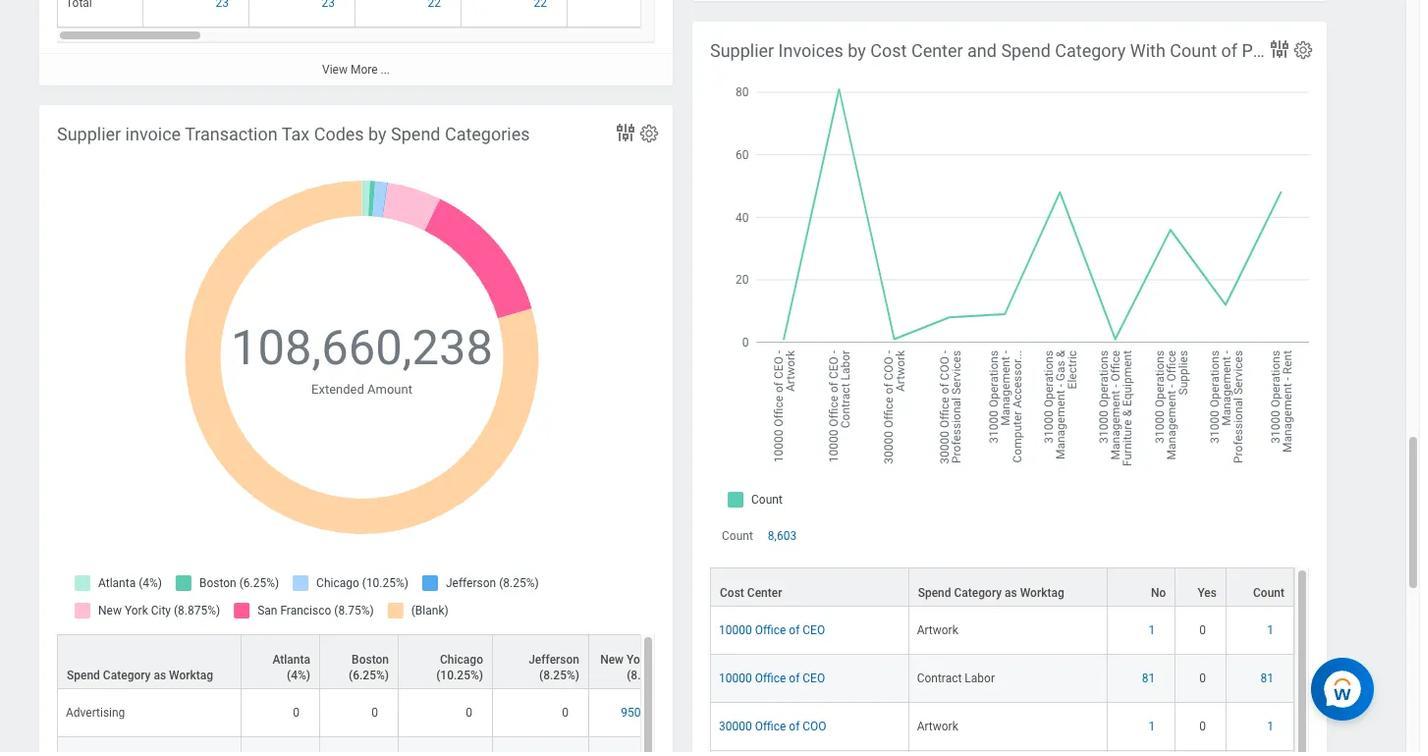 Task type: vqa. For each thing, say whether or not it's contained in the screenshot.
it
no



Task type: describe. For each thing, give the bounding box(es) containing it.
(4%)
[[287, 669, 310, 683]]

contract
[[917, 672, 962, 686]]

worktag inside supplier invoices by cost center and spend category with count of prepaid lines 'element'
[[1021, 587, 1065, 600]]

amount
[[368, 383, 413, 397]]

artwork for 30000 office of coo
[[917, 720, 959, 734]]

of down cost center popup button
[[789, 624, 800, 638]]

spend left categories
[[391, 124, 441, 144]]

coo
[[803, 720, 827, 734]]

(8.25%)
[[539, 669, 580, 683]]

108,660,238 extended amount
[[231, 320, 493, 397]]

row containing 30000 office of coo
[[710, 704, 1295, 752]]

10000 for 81
[[719, 672, 752, 686]]

1 office from the top
[[755, 624, 786, 638]]

jefferson (8.25%)
[[529, 653, 580, 683]]

yes
[[1198, 587, 1217, 600]]

1 horizontal spatial cost
[[871, 40, 907, 61]]

atlanta (4%) button
[[242, 636, 319, 689]]

view more ... link
[[39, 53, 673, 85]]

no
[[1152, 587, 1167, 600]]

artwork element for ceo
[[917, 620, 959, 638]]

cost center button
[[711, 569, 909, 606]]

chicago (10.25%) button
[[399, 636, 492, 689]]

2 office from the top
[[755, 672, 786, 686]]

category for the top 'spend category as worktag' popup button
[[955, 587, 1002, 600]]

supplier invoice transaction tax codes by spend categories element
[[39, 105, 998, 753]]

boston
[[352, 653, 389, 667]]

invoice
[[125, 124, 181, 144]]

york
[[627, 653, 651, 667]]

1 81 button from the left
[[1143, 671, 1159, 687]]

prepaid
[[1242, 40, 1303, 61]]

0 horizontal spatial contract labor element
[[66, 751, 144, 753]]

108,660,238 button
[[231, 316, 496, 381]]

8,603
[[768, 529, 797, 543]]

spend inside column header
[[67, 669, 100, 683]]

(8.875%)
[[627, 669, 674, 683]]

0 vertical spatial count
[[1171, 40, 1218, 61]]

cost inside popup button
[[720, 587, 745, 600]]

new
[[601, 653, 624, 667]]

spend category as worktag inside supplier invoices by cost center and spend category with count of prepaid lines 'element'
[[918, 587, 1065, 600]]

supplier invoice transaction tax codes by spend categories
[[57, 124, 530, 144]]

categories
[[445, 124, 530, 144]]

30000
[[719, 720, 752, 734]]

spend category as worktag inside column header
[[67, 669, 213, 683]]

by inside 'element'
[[848, 40, 867, 61]]

chicago
[[440, 653, 483, 667]]

view
[[322, 63, 348, 76]]

center inside cost center popup button
[[748, 587, 783, 600]]

chicago (10.25%) column header
[[399, 635, 493, 691]]

contract labor
[[917, 672, 995, 686]]

supplier invoices by cost center and spend category with count of prepaid lines element
[[693, 21, 1349, 753]]

10000 office of ceo for 1
[[719, 624, 826, 638]]

row containing cost center
[[710, 568, 1295, 608]]

0 vertical spatial category
[[1056, 40, 1126, 61]]

artwork element for coo
[[917, 716, 959, 734]]

atlanta (4%)
[[273, 653, 310, 683]]

supplier for supplier invoice transaction tax codes by spend categories
[[57, 124, 121, 144]]

atlanta
[[273, 653, 310, 667]]

configure supplier invoice transaction tax codes by spend categories image
[[639, 123, 660, 144]]

worktag inside column header
[[169, 669, 213, 683]]

supplier invoices by paid status and due date element
[[39, 0, 1421, 85]]

950,000
[[621, 706, 663, 720]]

boston (6.25%)
[[349, 653, 389, 683]]

...
[[381, 63, 390, 76]]

30000 office of coo link
[[719, 716, 827, 734]]

spend up the contract
[[918, 587, 952, 600]]

labor
[[965, 672, 995, 686]]

new york city (8.875%) button
[[590, 636, 683, 689]]

as inside column header
[[154, 669, 166, 683]]

10000 office of ceo for 81
[[719, 672, 826, 686]]

spend category as worktag button inside the spend category as worktag column header
[[58, 636, 241, 689]]



Task type: locate. For each thing, give the bounding box(es) containing it.
artwork up the contract
[[917, 624, 959, 638]]

0 vertical spatial cost
[[871, 40, 907, 61]]

0 horizontal spatial as
[[154, 669, 166, 683]]

by right invoices at the top of the page
[[848, 40, 867, 61]]

spend category as worktag button up labor
[[910, 569, 1108, 606]]

1 vertical spatial contract labor element
[[66, 751, 144, 753]]

ceo for 1
[[803, 624, 826, 638]]

spend category as worktag column header
[[57, 635, 242, 691]]

spend category as worktag button up 'advertising' element
[[58, 636, 241, 689]]

0 horizontal spatial 81
[[1143, 672, 1156, 686]]

0 vertical spatial as
[[1005, 587, 1018, 600]]

0 button
[[1200, 623, 1210, 639], [1200, 671, 1210, 687], [293, 705, 303, 721], [372, 705, 381, 721], [466, 705, 476, 721], [562, 705, 572, 721], [1200, 719, 1210, 735]]

0 horizontal spatial worktag
[[169, 669, 213, 683]]

0 vertical spatial artwork
[[917, 624, 959, 638]]

0 horizontal spatial category
[[103, 669, 151, 683]]

cell
[[57, 738, 242, 753], [242, 738, 320, 753], [320, 738, 399, 753], [399, 738, 493, 753], [493, 738, 590, 753], [590, 738, 684, 753], [710, 752, 910, 753], [910, 752, 1109, 753], [1109, 752, 1176, 753], [1176, 752, 1227, 753], [1227, 752, 1295, 753]]

2 10000 office of ceo from the top
[[719, 672, 826, 686]]

supplier for supplier invoices by cost center and spend category with count of prepaid lines
[[710, 40, 774, 61]]

city
[[654, 653, 674, 667]]

81 button
[[1143, 671, 1159, 687], [1261, 671, 1277, 687]]

count button
[[1227, 569, 1294, 606]]

1
[[1149, 624, 1156, 638], [1268, 624, 1274, 638], [1149, 720, 1156, 734], [1268, 720, 1274, 734]]

0 horizontal spatial spend category as worktag
[[67, 669, 213, 683]]

1 vertical spatial artwork
[[917, 720, 959, 734]]

1 10000 office of ceo from the top
[[719, 624, 826, 638]]

8,603 button
[[768, 528, 800, 544]]

10000 office of ceo down cost center
[[719, 624, 826, 638]]

1 horizontal spatial spend category as worktag
[[918, 587, 1065, 600]]

10000 office of ceo link up 30000 office of coo link
[[719, 668, 826, 686]]

10000
[[719, 624, 752, 638], [719, 672, 752, 686]]

center down 8,603 in the bottom of the page
[[748, 587, 783, 600]]

1 vertical spatial as
[[154, 669, 166, 683]]

0 horizontal spatial by
[[369, 124, 387, 144]]

2 artwork element from the top
[[917, 716, 959, 734]]

advertising element
[[66, 702, 125, 720]]

2 ceo from the top
[[803, 672, 826, 686]]

spend category as worktag up labor
[[918, 587, 1065, 600]]

1 vertical spatial office
[[755, 672, 786, 686]]

spend
[[1002, 40, 1051, 61], [391, 124, 441, 144], [918, 587, 952, 600], [67, 669, 100, 683]]

1 horizontal spatial supplier
[[710, 40, 774, 61]]

of up 30000 office of coo link
[[789, 672, 800, 686]]

0 horizontal spatial cost
[[720, 587, 745, 600]]

0 vertical spatial 10000 office of ceo link
[[719, 620, 826, 638]]

1 horizontal spatial contract labor element
[[917, 668, 995, 686]]

spend category as worktag up 'advertising' element
[[67, 669, 213, 683]]

81 button down count popup button
[[1261, 671, 1277, 687]]

1 vertical spatial 10000 office of ceo
[[719, 672, 826, 686]]

0 vertical spatial artwork element
[[917, 620, 959, 638]]

artwork for 10000 office of ceo
[[917, 624, 959, 638]]

1 10000 office of ceo link from the top
[[719, 620, 826, 638]]

artwork element up the contract
[[917, 620, 959, 638]]

1 horizontal spatial worktag
[[1021, 587, 1065, 600]]

10/10/2011 image
[[576, 0, 665, 11]]

1 vertical spatial worktag
[[169, 669, 213, 683]]

10000 office of ceo
[[719, 624, 826, 638], [719, 672, 826, 686]]

yes column header
[[1176, 568, 1227, 608]]

supplier left invoices at the top of the page
[[710, 40, 774, 61]]

1 vertical spatial 10000 office of ceo link
[[719, 668, 826, 686]]

artwork element down the contract
[[917, 716, 959, 734]]

10000 office of ceo link for 81
[[719, 668, 826, 686]]

total element
[[66, 0, 92, 10]]

1 81 from the left
[[1143, 672, 1156, 686]]

contract labor element inside supplier invoices by cost center and spend category with count of prepaid lines 'element'
[[917, 668, 995, 686]]

1 artwork from the top
[[917, 624, 959, 638]]

artwork element
[[917, 620, 959, 638], [917, 716, 959, 734]]

1 ceo from the top
[[803, 624, 826, 638]]

count right yes
[[1254, 587, 1285, 600]]

0 vertical spatial contract labor element
[[917, 668, 995, 686]]

view more ...
[[322, 63, 390, 76]]

no button
[[1109, 569, 1175, 606]]

center
[[912, 40, 964, 61], [748, 587, 783, 600]]

configure and view chart data image
[[1269, 37, 1292, 61]]

supplier inside 'element'
[[710, 40, 774, 61]]

1 vertical spatial cost
[[720, 587, 745, 600]]

2 10000 from the top
[[719, 672, 752, 686]]

invoices
[[779, 40, 844, 61]]

artwork
[[917, 624, 959, 638], [917, 720, 959, 734]]

81 button down no
[[1143, 671, 1159, 687]]

of left coo
[[789, 720, 800, 734]]

950,000 button
[[621, 705, 666, 721]]

0 vertical spatial ceo
[[803, 624, 826, 638]]

0 horizontal spatial center
[[748, 587, 783, 600]]

1 horizontal spatial by
[[848, 40, 867, 61]]

office down cost center
[[755, 624, 786, 638]]

2 10000 office of ceo link from the top
[[719, 668, 826, 686]]

office right 30000
[[755, 720, 786, 734]]

1 horizontal spatial count
[[1171, 40, 1218, 61]]

spend category as worktag button
[[910, 569, 1108, 606], [58, 636, 241, 689]]

with
[[1131, 40, 1166, 61]]

center left and
[[912, 40, 964, 61]]

supplier invoices by cost center and spend category with count of prepaid lines
[[710, 40, 1349, 61]]

1 horizontal spatial as
[[1005, 587, 1018, 600]]

1 artwork element from the top
[[917, 620, 959, 638]]

office up 30000 office of coo link
[[755, 672, 786, 686]]

1 vertical spatial artwork element
[[917, 716, 959, 734]]

1 horizontal spatial 81
[[1261, 672, 1274, 686]]

ceo for 81
[[803, 672, 826, 686]]

category for 'spend category as worktag' popup button inside the spend category as worktag column header
[[103, 669, 151, 683]]

2 81 button from the left
[[1261, 671, 1277, 687]]

transaction
[[185, 124, 278, 144]]

yes button
[[1176, 569, 1226, 606]]

category up labor
[[955, 587, 1002, 600]]

0 horizontal spatial spend category as worktag button
[[58, 636, 241, 689]]

1 10000 from the top
[[719, 624, 752, 638]]

1 horizontal spatial spend category as worktag button
[[910, 569, 1108, 606]]

1 vertical spatial category
[[955, 587, 1002, 600]]

advertising
[[66, 706, 125, 720]]

configure supplier invoices by cost center and spend category with count of prepaid lines image
[[1293, 39, 1315, 61]]

count left 8,603 in the bottom of the page
[[722, 529, 753, 543]]

codes
[[314, 124, 364, 144]]

0 horizontal spatial 81 button
[[1143, 671, 1159, 687]]

10000 up 30000
[[719, 672, 752, 686]]

jefferson
[[529, 653, 580, 667]]

1 horizontal spatial center
[[912, 40, 964, 61]]

(10.25%)
[[436, 669, 483, 683]]

category up 'advertising' element
[[103, 669, 151, 683]]

10000 office of ceo link
[[719, 620, 826, 638], [719, 668, 826, 686]]

1 vertical spatial supplier
[[57, 124, 121, 144]]

1 vertical spatial count
[[722, 529, 753, 543]]

extended
[[312, 383, 364, 397]]

1 horizontal spatial 81 button
[[1261, 671, 1277, 687]]

count right with
[[1171, 40, 1218, 61]]

boston (6.25%) button
[[320, 636, 398, 689]]

spend up 'advertising' element
[[67, 669, 100, 683]]

1 vertical spatial by
[[369, 124, 387, 144]]

category left with
[[1056, 40, 1126, 61]]

ceo down cost center popup button
[[803, 624, 826, 638]]

81 down count popup button
[[1261, 672, 1274, 686]]

count inside popup button
[[1254, 587, 1285, 600]]

atlanta (4%) column header
[[242, 635, 320, 691]]

count
[[1171, 40, 1218, 61], [722, 529, 753, 543], [1254, 587, 1285, 600]]

new york city (8.875%)
[[601, 653, 674, 683]]

artwork down the contract
[[917, 720, 959, 734]]

81
[[1143, 672, 1156, 686], [1261, 672, 1274, 686]]

10000 office of ceo link for 1
[[719, 620, 826, 638]]

1 vertical spatial center
[[748, 587, 783, 600]]

0 vertical spatial 10000
[[719, 624, 752, 638]]

ceo
[[803, 624, 826, 638], [803, 672, 826, 686]]

of left prepaid
[[1222, 40, 1238, 61]]

10000 office of ceo link down cost center
[[719, 620, 826, 638]]

1 horizontal spatial category
[[955, 587, 1002, 600]]

ceo up coo
[[803, 672, 826, 686]]

30000 office of coo
[[719, 720, 827, 734]]

jefferson (8.25%) button
[[493, 636, 589, 689]]

1 vertical spatial spend category as worktag
[[67, 669, 213, 683]]

of inside 30000 office of coo link
[[789, 720, 800, 734]]

category inside column header
[[103, 669, 151, 683]]

row containing atlanta (4%)
[[57, 635, 998, 691]]

2 vertical spatial count
[[1254, 587, 1285, 600]]

(6.25%)
[[349, 669, 389, 683]]

tax
[[282, 124, 310, 144]]

0 horizontal spatial supplier
[[57, 124, 121, 144]]

10000 office of ceo up 30000 office of coo link
[[719, 672, 826, 686]]

configure and view chart data image
[[614, 121, 638, 144]]

office
[[755, 624, 786, 638], [755, 672, 786, 686], [755, 720, 786, 734]]

0 vertical spatial by
[[848, 40, 867, 61]]

10000 down cost center
[[719, 624, 752, 638]]

2 vertical spatial office
[[755, 720, 786, 734]]

supplier
[[710, 40, 774, 61], [57, 124, 121, 144]]

2 artwork from the top
[[917, 720, 959, 734]]

0 vertical spatial spend category as worktag
[[918, 587, 1065, 600]]

0 vertical spatial supplier
[[710, 40, 774, 61]]

1 vertical spatial spend category as worktag button
[[58, 636, 241, 689]]

2 vertical spatial category
[[103, 669, 151, 683]]

0 vertical spatial 10000 office of ceo
[[719, 624, 826, 638]]

category
[[1056, 40, 1126, 61], [955, 587, 1002, 600], [103, 669, 151, 683]]

row
[[57, 0, 1421, 27], [710, 568, 1295, 608], [710, 607, 1295, 655], [57, 635, 998, 691], [710, 655, 1295, 704], [57, 690, 998, 738], [710, 704, 1295, 752], [57, 738, 998, 753], [710, 752, 1295, 753]]

0 vertical spatial center
[[912, 40, 964, 61]]

more
[[351, 63, 378, 76]]

row containing advertising
[[57, 690, 998, 738]]

10000 for 1
[[719, 624, 752, 638]]

0 vertical spatial spend category as worktag button
[[910, 569, 1108, 606]]

by right "codes"
[[369, 124, 387, 144]]

3 office from the top
[[755, 720, 786, 734]]

of
[[1222, 40, 1238, 61], [789, 624, 800, 638], [789, 672, 800, 686], [789, 720, 800, 734]]

worktag
[[1021, 587, 1065, 600], [169, 669, 213, 683]]

cost
[[871, 40, 907, 61], [720, 587, 745, 600]]

as inside supplier invoices by cost center and spend category with count of prepaid lines 'element'
[[1005, 587, 1018, 600]]

81 down no
[[1143, 672, 1156, 686]]

row inside supplier invoices by paid status and due date element
[[57, 0, 1421, 27]]

lines
[[1307, 40, 1349, 61]]

2 81 from the left
[[1261, 672, 1274, 686]]

0 vertical spatial office
[[755, 624, 786, 638]]

cost center
[[720, 587, 783, 600]]

as
[[1005, 587, 1018, 600], [154, 669, 166, 683]]

2 horizontal spatial category
[[1056, 40, 1126, 61]]

108,660,238
[[231, 320, 493, 376]]

2 horizontal spatial count
[[1254, 587, 1285, 600]]

supplier left invoice
[[57, 124, 121, 144]]

0
[[1200, 624, 1207, 638], [1200, 672, 1207, 686], [293, 706, 300, 720], [372, 706, 378, 720], [466, 706, 473, 720], [562, 706, 569, 720], [1200, 720, 1207, 734]]

1 button
[[1149, 623, 1159, 639], [1268, 623, 1277, 639], [1149, 719, 1159, 735], [1268, 719, 1277, 735]]

boston (6.25%) column header
[[320, 635, 399, 691]]

1 vertical spatial ceo
[[803, 672, 826, 686]]

0 vertical spatial worktag
[[1021, 587, 1065, 600]]

and
[[968, 40, 997, 61]]

contract labor element containing contract labor
[[917, 668, 995, 686]]

chicago (10.25%)
[[436, 653, 483, 683]]

1 vertical spatial 10000
[[719, 672, 752, 686]]

spend category as worktag
[[918, 587, 1065, 600], [67, 669, 213, 683]]

0 horizontal spatial count
[[722, 529, 753, 543]]

by
[[848, 40, 867, 61], [369, 124, 387, 144]]

artwork inside row
[[917, 720, 959, 734]]

spend right and
[[1002, 40, 1051, 61]]

jefferson (8.25%) column header
[[493, 635, 590, 691]]

contract labor element
[[917, 668, 995, 686], [66, 751, 144, 753]]



